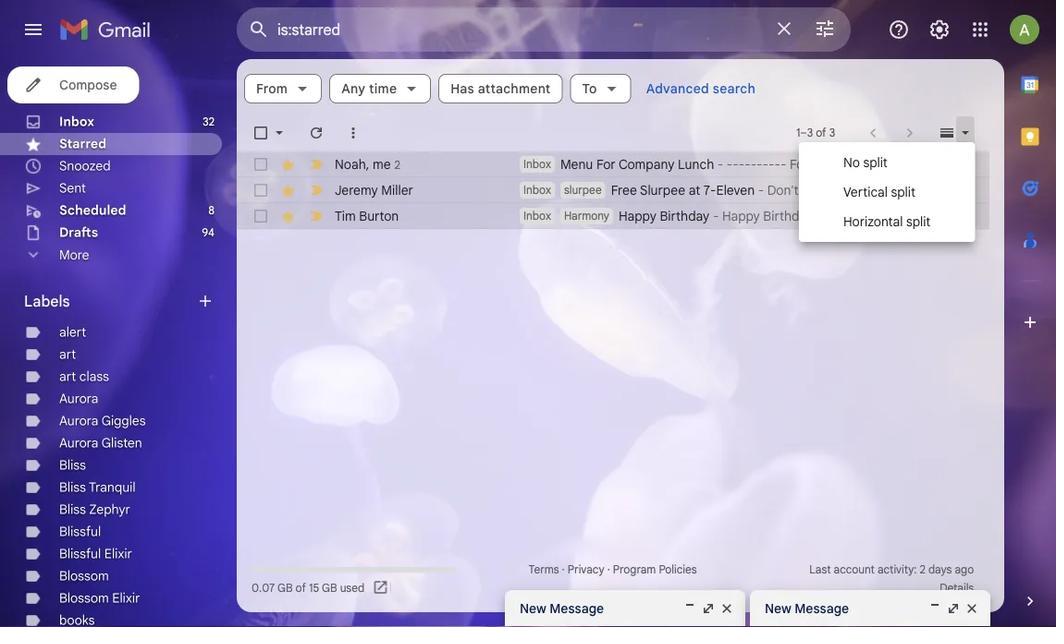 Task type: locate. For each thing, give the bounding box(es) containing it.
1 horizontal spatial close image
[[964, 602, 979, 617]]

activity:
[[877, 564, 917, 577]]

3 right –
[[829, 126, 835, 140]]

2 blossom from the top
[[59, 591, 109, 607]]

bliss link
[[59, 458, 86, 474]]

main content
[[237, 59, 1019, 613]]

1 pop out image from the left
[[701, 602, 716, 617]]

3
[[807, 126, 813, 140], [829, 126, 835, 140]]

gb
[[277, 582, 293, 596], [322, 582, 337, 596]]

sent link
[[59, 180, 86, 197]]

· right 'privacy'
[[607, 564, 610, 577]]

today.
[[947, 208, 983, 224]]

1 vertical spatial 2
[[920, 564, 926, 577]]

footer
[[237, 561, 989, 598]]

art down art link
[[59, 369, 76, 385]]

tab list
[[1004, 59, 1056, 561]]

blissful for blissful link
[[59, 524, 101, 541]]

split
[[863, 154, 888, 171], [891, 184, 915, 200], [906, 214, 931, 230]]

free slurpee at 7-eleven - don't forget to get your free slurpee today!
[[611, 182, 1019, 198]]

2 art from the top
[[59, 369, 76, 385]]

noah
[[335, 156, 366, 172]]

2 inside last account activity: 2 days ago details
[[920, 564, 926, 577]]

pop out image for 1st close icon from left
[[701, 602, 716, 617]]

2 vertical spatial split
[[906, 214, 931, 230]]

0 horizontal spatial me
[[373, 156, 391, 172]]

last
[[809, 564, 831, 577]]

pop out image left new
[[701, 602, 716, 617]]

0 vertical spatial blissful
[[59, 524, 101, 541]]

privacy link
[[568, 564, 604, 577]]

1 close image from the left
[[719, 602, 734, 617]]

2 inside noah , me 2
[[394, 158, 400, 172]]

0 vertical spatial bliss
[[59, 458, 86, 474]]

lunch up 'at'
[[678, 156, 714, 172]]

1 minimize image from the left
[[682, 602, 697, 617]]

0 vertical spatial of
[[816, 126, 826, 140]]

inbox up starred link
[[59, 114, 94, 130]]

0 vertical spatial art
[[59, 347, 76, 363]]

2 bliss from the top
[[59, 480, 86, 496]]

1 – 3 of 3
[[796, 126, 835, 140]]

important according to google magic. switch up important because you marked it as important. switch
[[307, 155, 326, 174]]

bliss for "bliss" link
[[59, 458, 86, 474]]

aurora up "bliss" link
[[59, 436, 98, 452]]

2 aurora from the top
[[59, 413, 98, 430]]

- down 7-
[[713, 208, 719, 224]]

2 vertical spatial aurora
[[59, 436, 98, 452]]

jul 11
[[949, 184, 975, 197]]

scheduled
[[59, 203, 126, 219]]

row up free
[[237, 152, 989, 178]]

search mail image
[[242, 13, 276, 46]]

1 horizontal spatial minimize image
[[928, 602, 942, 617]]

bliss tranquil
[[59, 480, 136, 496]]

0 horizontal spatial close image
[[719, 602, 734, 617]]

me
[[373, 156, 391, 172], [926, 208, 944, 224]]

·
[[562, 564, 565, 577], [607, 564, 610, 577]]

11
[[966, 184, 975, 197]]

blossom link
[[59, 569, 109, 585]]

close image down details
[[964, 602, 979, 617]]

slurpee up harmony
[[564, 184, 602, 197]]

1 horizontal spatial happy
[[722, 208, 760, 224]]

1 happy from the left
[[619, 208, 656, 224]]

clear search image
[[766, 10, 803, 47]]

2 vertical spatial bliss
[[59, 502, 86, 518]]

1 bliss from the top
[[59, 458, 86, 474]]

lunch down vertical split
[[855, 208, 892, 224]]

0 horizontal spatial 2
[[394, 158, 400, 172]]

aurora down art class 'link'
[[59, 391, 98, 407]]

me right ,
[[373, 156, 391, 172]]

0 horizontal spatial happy
[[619, 208, 656, 224]]

art down alert
[[59, 347, 76, 363]]

inbox left free
[[523, 184, 551, 197]]

0 horizontal spatial tim
[[335, 208, 356, 224]]

pop out image
[[701, 602, 716, 617], [946, 602, 961, 617]]

important according to google magic. switch down important because you marked it as important. switch
[[307, 207, 326, 226]]

2 pop out image from the left
[[946, 602, 961, 617]]

0 horizontal spatial pop out image
[[701, 602, 716, 617]]

0 vertical spatial lunch
[[678, 156, 714, 172]]

0 horizontal spatial 3
[[807, 126, 813, 140]]

menu
[[560, 156, 593, 172]]

1 aurora from the top
[[59, 391, 98, 407]]

3 aurora from the top
[[59, 436, 98, 452]]

blissful down the bliss zephyr 'link'
[[59, 524, 101, 541]]

follow link to manage storage image
[[372, 580, 390, 598]]

row containing tim burton
[[237, 203, 1007, 229]]

row
[[237, 152, 989, 178], [237, 178, 1019, 203], [237, 203, 1007, 229]]

0 horizontal spatial of
[[296, 582, 306, 596]]

1 vertical spatial blissful
[[59, 547, 101, 563]]

· right terms link
[[562, 564, 565, 577]]

vertical split
[[843, 184, 915, 200]]

1 vertical spatial lunch
[[855, 208, 892, 224]]

- for free slurpee at 7-eleven
[[758, 182, 764, 198]]

main content containing has attachment
[[237, 59, 1019, 613]]

account
[[834, 564, 875, 577]]

pop out image down details
[[946, 602, 961, 617]]

advanced search button
[[639, 72, 763, 105]]

1 row from the top
[[237, 152, 989, 178]]

1 important according to google magic. switch from the top
[[307, 155, 326, 174]]

None search field
[[237, 7, 851, 52]]

1 blissful from the top
[[59, 524, 101, 541]]

art
[[59, 347, 76, 363], [59, 369, 76, 385]]

more button
[[0, 244, 222, 266]]

lunch
[[678, 156, 714, 172], [855, 208, 892, 224]]

split up is at right top
[[891, 184, 915, 200]]

no
[[843, 154, 860, 171]]

elixir down blissful elixir
[[112, 591, 140, 607]]

harmony
[[564, 209, 609, 223]]

bliss for bliss tranquil
[[59, 480, 86, 496]]

oct
[[947, 158, 965, 172]]

no split
[[843, 154, 888, 171]]

2 happy from the left
[[722, 208, 760, 224]]

0 vertical spatial split
[[863, 154, 888, 171]]

2 minimize image from the left
[[928, 602, 942, 617]]

0 vertical spatial important according to google magic. switch
[[307, 155, 326, 174]]

1 vertical spatial art
[[59, 369, 76, 385]]

0 vertical spatial me
[[373, 156, 391, 172]]

company
[[619, 156, 674, 172]]

2 important according to google magic. switch from the top
[[307, 207, 326, 226]]

art for art link
[[59, 347, 76, 363]]

blossom elixir link
[[59, 591, 140, 607]]

split for horizontal split
[[906, 214, 931, 230]]

94
[[202, 226, 215, 240]]

2 blissful from the top
[[59, 547, 101, 563]]

3 right 1
[[807, 126, 813, 140]]

1 tim from the left
[[335, 208, 356, 224]]

advanced search
[[646, 80, 756, 97]]

0 horizontal spatial ·
[[562, 564, 565, 577]]

blissful for blissful elixir
[[59, 547, 101, 563]]

jun 26 cell
[[923, 207, 989, 226]]

blissful down blissful link
[[59, 547, 101, 563]]

tim burton
[[335, 208, 399, 224]]

blossom for blossom link
[[59, 569, 109, 585]]

class
[[79, 369, 109, 385]]

jeremy
[[335, 182, 378, 198]]

important according to google magic. switch
[[307, 155, 326, 174], [307, 207, 326, 226]]

birthday,
[[763, 208, 815, 224]]

eleven
[[716, 182, 755, 198]]

me right on
[[926, 208, 944, 224]]

2 for activity:
[[920, 564, 926, 577]]

1 vertical spatial aurora
[[59, 413, 98, 430]]

aurora glisten
[[59, 436, 142, 452]]

1 art from the top
[[59, 347, 76, 363]]

blossom down blissful elixir
[[59, 569, 109, 585]]

1 horizontal spatial ·
[[607, 564, 610, 577]]

forget
[[802, 182, 838, 198]]

1 horizontal spatial gb
[[322, 582, 337, 596]]

inbox inside inbox menu for company lunch -
[[523, 158, 551, 172]]

row down free
[[237, 203, 1007, 229]]

- up eleven
[[717, 156, 723, 172]]

aurora link
[[59, 391, 98, 407]]

happy down eleven
[[722, 208, 760, 224]]

gmail image
[[59, 11, 160, 48]]

1 horizontal spatial tim
[[986, 208, 1007, 224]]

of left 15
[[296, 582, 306, 596]]

support image
[[888, 18, 910, 41]]

2 · from the left
[[607, 564, 610, 577]]

0 vertical spatial elixir
[[104, 547, 132, 563]]

1 vertical spatial blossom
[[59, 591, 109, 607]]

split right is at right top
[[906, 214, 931, 230]]

terms link
[[528, 564, 559, 577]]

bliss tranquil link
[[59, 480, 136, 496]]

horizontal
[[843, 214, 903, 230]]

8
[[208, 204, 215, 218]]

of right –
[[816, 126, 826, 140]]

jeremy miller
[[335, 182, 413, 198]]

2 left days
[[920, 564, 926, 577]]

close image
[[719, 602, 734, 617], [964, 602, 979, 617]]

1 vertical spatial important according to google magic. switch
[[307, 207, 326, 226]]

1 horizontal spatial lunch
[[855, 208, 892, 224]]

0 horizontal spatial minimize image
[[682, 602, 697, 617]]

for
[[596, 156, 616, 172]]

1 horizontal spatial 2
[[920, 564, 926, 577]]

3 bliss from the top
[[59, 502, 86, 518]]

jun 26
[[941, 209, 975, 223]]

1 vertical spatial split
[[891, 184, 915, 200]]

1 horizontal spatial me
[[926, 208, 944, 224]]

0 vertical spatial aurora
[[59, 391, 98, 407]]

elixir up blossom link
[[104, 547, 132, 563]]

burton
[[359, 208, 399, 224]]

elixir
[[104, 547, 132, 563], [112, 591, 140, 607]]

footer containing terms
[[237, 561, 989, 598]]

aurora for aurora link
[[59, 391, 98, 407]]

sent
[[59, 180, 86, 197]]

1 horizontal spatial pop out image
[[946, 602, 961, 617]]

1 vertical spatial elixir
[[112, 591, 140, 607]]

2 tim from the left
[[986, 208, 1007, 224]]

to
[[841, 182, 853, 198]]

0 horizontal spatial gb
[[277, 582, 293, 596]]

blossom down blossom link
[[59, 591, 109, 607]]

tim down jeremy
[[335, 208, 356, 224]]

0 vertical spatial blossom
[[59, 569, 109, 585]]

of
[[816, 126, 826, 140], [296, 582, 306, 596]]

0 vertical spatial 2
[[394, 158, 400, 172]]

snoozed link
[[59, 158, 111, 174]]

slurpee down oct
[[935, 182, 979, 198]]

elixir for blissful elixir
[[104, 547, 132, 563]]

inbox left menu
[[523, 158, 551, 172]]

giggles
[[101, 413, 146, 430]]

minimize image down the policies
[[682, 602, 697, 617]]

tim
[[335, 208, 356, 224], [986, 208, 1007, 224]]

drafts link
[[59, 225, 98, 241]]

tim down today!
[[986, 208, 1007, 224]]

1 vertical spatial bliss
[[59, 480, 86, 496]]

happy
[[619, 208, 656, 224], [722, 208, 760, 224]]

minimize image down details
[[928, 602, 942, 617]]

7-
[[704, 182, 716, 198]]

split right 'no'
[[863, 154, 888, 171]]

- left don't
[[758, 182, 764, 198]]

privacy
[[568, 564, 604, 577]]

row down inbox menu for company lunch -
[[237, 178, 1019, 203]]

0 vertical spatial -
[[717, 156, 723, 172]]

alert
[[59, 325, 86, 341]]

horizontal split
[[843, 214, 931, 230]]

2 up the miller
[[394, 158, 400, 172]]

3 row from the top
[[237, 203, 1007, 229]]

1 vertical spatial -
[[758, 182, 764, 198]]

aurora down aurora link
[[59, 413, 98, 430]]

gb right 15
[[322, 582, 337, 596]]

1 blossom from the top
[[59, 569, 109, 585]]

bliss down "bliss" link
[[59, 480, 86, 496]]

1 horizontal spatial 3
[[829, 126, 835, 140]]

1
[[796, 126, 800, 140]]

happy down free
[[619, 208, 656, 224]]

aurora
[[59, 391, 98, 407], [59, 413, 98, 430], [59, 436, 98, 452]]

aurora giggles
[[59, 413, 146, 430]]

close image left new
[[719, 602, 734, 617]]

bliss up blissful link
[[59, 502, 86, 518]]

2 row from the top
[[237, 178, 1019, 203]]

bliss up 'bliss tranquil'
[[59, 458, 86, 474]]

important because you marked it as important. switch
[[307, 181, 326, 200]]

2
[[394, 158, 400, 172], [920, 564, 926, 577]]

minimize image
[[682, 602, 697, 617], [928, 602, 942, 617]]

gb right 0.07
[[277, 582, 293, 596]]



Task type: vqa. For each thing, say whether or not it's contained in the screenshot.


Task type: describe. For each thing, give the bounding box(es) containing it.
toggle split pane mode image
[[938, 124, 956, 142]]

terms · privacy · program policies
[[528, 564, 697, 577]]

snoozed
[[59, 158, 111, 174]]

has attachment button
[[439, 74, 563, 104]]

new message
[[765, 601, 849, 617]]

starred link
[[59, 136, 106, 152]]

compose
[[59, 77, 117, 93]]

zephyr
[[89, 502, 130, 518]]

aurora for aurora giggles
[[59, 413, 98, 430]]

details link
[[940, 582, 974, 596]]

2 for me
[[394, 158, 400, 172]]

4
[[968, 158, 975, 172]]

important according to google magic. switch for inbox
[[307, 155, 326, 174]]

blossom elixir
[[59, 591, 140, 607]]

happy birthday - happy birthday, anna! lunch is on me today. tim
[[619, 208, 1007, 224]]

advanced search options image
[[806, 10, 843, 47]]

aurora giggles link
[[59, 413, 146, 430]]

minimize image for 1st close icon from left
[[682, 602, 697, 617]]

message
[[795, 601, 849, 617]]

tranquil
[[89, 480, 136, 496]]

refresh image
[[307, 124, 326, 142]]

inbox left harmony
[[523, 209, 551, 223]]

slurpee
[[640, 182, 685, 198]]

2 vertical spatial -
[[713, 208, 719, 224]]

15
[[309, 582, 319, 596]]

policies
[[659, 564, 697, 577]]

glisten
[[101, 436, 142, 452]]

1 vertical spatial of
[[296, 582, 306, 596]]

compose button
[[7, 67, 139, 104]]

vertical
[[843, 184, 888, 200]]

birthday
[[660, 208, 710, 224]]

anna!
[[818, 208, 852, 224]]

1 horizontal spatial of
[[816, 126, 826, 140]]

1 vertical spatial me
[[926, 208, 944, 224]]

settings image
[[928, 18, 951, 41]]

Search mail text field
[[277, 20, 762, 39]]

is
[[895, 208, 904, 224]]

blissful elixir
[[59, 547, 132, 563]]

free
[[611, 182, 637, 198]]

- for menu for company lunch
[[717, 156, 723, 172]]

art for art class
[[59, 369, 76, 385]]

1 3 from the left
[[807, 126, 813, 140]]

bliss zephyr
[[59, 502, 130, 518]]

inbox link
[[59, 114, 94, 130]]

1 gb from the left
[[277, 582, 293, 596]]

2 close image from the left
[[964, 602, 979, 617]]

bliss for bliss zephyr
[[59, 502, 86, 518]]

0.07 gb of 15 gb used
[[252, 582, 365, 596]]

program
[[613, 564, 656, 577]]

more
[[59, 247, 89, 263]]

at
[[689, 182, 700, 198]]

blossom for blossom elixir
[[59, 591, 109, 607]]

minimize image for second close icon from left
[[928, 602, 942, 617]]

art class
[[59, 369, 109, 385]]

0 horizontal spatial slurpee
[[564, 184, 602, 197]]

days
[[928, 564, 952, 577]]

aurora glisten link
[[59, 436, 142, 452]]

has
[[451, 80, 474, 97]]

,
[[366, 156, 369, 172]]

elixir for blossom elixir
[[112, 591, 140, 607]]

alert link
[[59, 325, 86, 341]]

labels navigation
[[0, 59, 237, 628]]

split for vertical split
[[891, 184, 915, 200]]

on
[[907, 208, 922, 224]]

don't
[[767, 182, 799, 198]]

advanced
[[646, 80, 709, 97]]

inbox menu for company lunch -
[[523, 156, 727, 172]]

new
[[765, 601, 791, 617]]

starred
[[59, 136, 106, 152]]

labels heading
[[24, 292, 196, 311]]

aurora for aurora glisten
[[59, 436, 98, 452]]

terms
[[528, 564, 559, 577]]

search
[[713, 80, 756, 97]]

1 · from the left
[[562, 564, 565, 577]]

row containing noah
[[237, 152, 989, 178]]

ago
[[955, 564, 974, 577]]

32
[[203, 115, 215, 129]]

noah , me 2
[[335, 156, 400, 172]]

jun
[[941, 209, 960, 223]]

2 3 from the left
[[829, 126, 835, 140]]

0.07
[[252, 582, 275, 596]]

0 horizontal spatial lunch
[[678, 156, 714, 172]]

pop out image for second close icon from left
[[946, 602, 961, 617]]

has attachment
[[451, 80, 551, 97]]

row containing jeremy miller
[[237, 178, 1019, 203]]

last account activity: 2 days ago details
[[809, 564, 974, 596]]

today!
[[982, 182, 1019, 198]]

main menu image
[[22, 18, 44, 41]]

blissful elixir link
[[59, 547, 132, 563]]

split for no split
[[863, 154, 888, 171]]

important according to google magic. switch for happy
[[307, 207, 326, 226]]

1 horizontal spatial slurpee
[[935, 182, 979, 198]]

–
[[800, 126, 807, 140]]

art class link
[[59, 369, 109, 385]]

jul
[[949, 184, 964, 197]]

inbox inside the labels navigation
[[59, 114, 94, 130]]

jul 11 cell
[[923, 181, 989, 200]]

26
[[962, 209, 975, 223]]

scheduled link
[[59, 203, 126, 219]]

art link
[[59, 347, 76, 363]]

attachment
[[478, 80, 551, 97]]

details
[[940, 582, 974, 596]]

2 gb from the left
[[322, 582, 337, 596]]

used
[[340, 582, 365, 596]]



